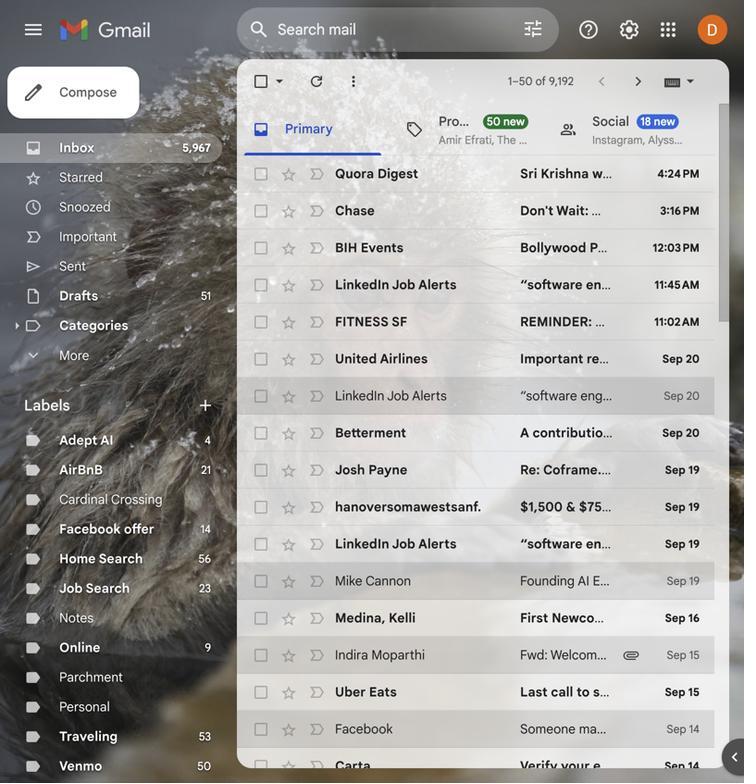 Task type: describe. For each thing, give the bounding box(es) containing it.
quora
[[335, 166, 374, 182]]

14 for someone may have accessed your acc
[[689, 723, 700, 737]]

josh payne cell
[[335, 461, 520, 480]]

founding ai engineer at flowstate cell
[[520, 572, 721, 591]]

kelli
[[389, 610, 416, 626]]

may
[[579, 721, 604, 738]]

someone may have accessed your acc link
[[520, 720, 744, 739]]

reminder: mid market closure | sa link
[[520, 313, 744, 331]]

main content containing promotions
[[237, 104, 744, 783]]

betterment
[[335, 425, 406, 441]]

& inside the $1,500 & $750 credit upfront fo link
[[566, 499, 576, 515]]

sri krishna was younger than balara link
[[520, 165, 744, 183]]

airbnb link
[[59, 462, 103, 478]]

sri
[[520, 166, 538, 182]]

thu, sep 21, 2023, 3:16 pm element
[[661, 202, 700, 220]]

grid containing quora digest
[[237, 156, 744, 783]]

"software engineer": stream - softw cell
[[520, 535, 744, 554]]

code,
[[707, 277, 744, 293]]

2 linkedin from the top
[[335, 388, 385, 404]]

sep 19 down tue, sep 19, 2023, 12:15 pm element
[[667, 575, 700, 588]]

moparthi
[[372, 647, 425, 663]]

josh
[[335, 462, 365, 478]]

traveling
[[59, 729, 118, 745]]

4:24 pm cell
[[648, 165, 715, 183]]

sep 19 cell for -
[[648, 535, 715, 554]]

row containing facebook
[[237, 711, 744, 748]]

primary heading
[[237, 104, 391, 156]]

mike
[[335, 573, 363, 589]]

quora digest
[[335, 166, 418, 182]]

to for fidutam!
[[608, 647, 620, 663]]

acc
[[728, 721, 744, 738]]

row containing fitness sf
[[237, 304, 744, 341]]

online
[[59, 640, 100, 656]]

sep 16
[[665, 612, 700, 625]]

sep for tue, sep 19, 2023, 12:15 pm element
[[665, 538, 686, 551]]

flowstate
[[664, 573, 721, 589]]

don't
[[520, 203, 554, 219]]

sep 20 for upco
[[663, 352, 700, 366]]

4
[[205, 434, 211, 448]]

4 sep 19 cell from the top
[[648, 572, 715, 591]]

credit
[[614, 499, 662, 515]]

founding ai engineer at flowstate link
[[520, 572, 721, 591]]

last call to save 40% off your next 1 cell
[[520, 683, 744, 702]]

t
[[744, 240, 744, 256]]

show side panel image
[[726, 748, 744, 767]]

1 vertical spatial alerts
[[412, 388, 447, 404]]

sep for fri, sep 15, 2023, 11:37 am "element" on the right of page
[[665, 686, 686, 700]]

fwd: welcome to fidutam! link
[[520, 646, 674, 665]]

"software for "software engineer": prelude software
[[520, 388, 578, 404]]

linkedin job alerts for "software engineer": stream - softw
[[335, 536, 457, 552]]

to for save
[[577, 684, 590, 700]]

sep for thu, sep 14, 2023, 1:50 pm element
[[665, 760, 685, 774]]

engineer
[[593, 573, 645, 589]]

someone
[[520, 721, 576, 738]]

sri krishna was younger than balara
[[520, 166, 744, 182]]

balara
[[709, 166, 744, 182]]

sa
[[729, 314, 744, 330]]

sep 16 cell
[[648, 609, 715, 628]]

on
[[685, 758, 700, 775]]

engineer": for avenue
[[586, 277, 653, 293]]

"software engineer": avenue code, cell
[[520, 276, 744, 294]]

1 50 of 9,192
[[508, 75, 574, 88]]

offer
[[124, 521, 154, 538]]

to for your
[[614, 425, 628, 441]]

alerts for "software engineer": stream - softw
[[419, 536, 457, 552]]

promotions
[[439, 113, 508, 130]]

row containing quora digest
[[237, 156, 744, 193]]

fwd: welcome to fidutam! sep 15
[[520, 647, 700, 663]]

thu, sep 14, 2023, 1:50 pm element
[[665, 757, 700, 776]]

crossing
[[111, 492, 163, 508]]

upfront
[[665, 499, 727, 515]]

airlines
[[380, 351, 428, 367]]

fri, sep 15, 2023, 1:55 pm element
[[667, 646, 700, 665]]

starred
[[59, 169, 103, 186]]

temple
[[644, 240, 689, 256]]

carta cell
[[335, 757, 520, 776]]

40%
[[626, 684, 655, 700]]

sep 14 for address
[[665, 760, 700, 774]]

Search mail text field
[[278, 20, 470, 39]]

starred link
[[59, 169, 103, 186]]

11:45 am cell
[[648, 276, 715, 294]]

row containing medina, kelli
[[237, 600, 715, 637]]

united
[[335, 351, 377, 367]]

9,192
[[549, 75, 574, 88]]

primary tab panel
[[237, 156, 744, 783]]

to right like
[[651, 203, 664, 219]]

row containing indira moparthi
[[237, 637, 715, 674]]

important for important reminder about your upco
[[520, 351, 584, 367]]

about
[[647, 351, 685, 367]]

venmo
[[59, 758, 102, 775]]

adept ai link
[[59, 432, 113, 449]]

"software engineer": stream - softw
[[520, 536, 744, 552]]

job search
[[59, 581, 130, 597]]

last call to save 40% off your next 1 link
[[520, 683, 744, 702]]

sep inside fwd: welcome to fidutam! sep 15
[[667, 649, 687, 663]]

someone may have accessed your acc
[[520, 721, 744, 738]]

sep 15 cell for last call to save 40% off your next 1
[[648, 683, 715, 702]]

facebook offer
[[59, 521, 154, 538]]

ai for founding
[[578, 573, 590, 589]]

parchment
[[59, 669, 123, 686]]

you
[[715, 203, 738, 219]]

wed, sep 20, 2023, 11:52 am element
[[664, 387, 700, 406]]

medina, kelli cell
[[335, 609, 520, 628]]

uber
[[335, 684, 366, 700]]

indira moparthi cell
[[335, 646, 520, 665]]

20 for upco
[[686, 352, 700, 366]]

mike cannon cell
[[335, 572, 520, 591]]

23
[[199, 582, 211, 596]]

row containing united airlines
[[237, 341, 744, 378]]

reminder: mid market closure | sa
[[520, 314, 744, 330]]

fo
[[731, 499, 744, 515]]

more button
[[0, 341, 222, 370]]

bollywood party at temple sf - vip t cell
[[520, 239, 744, 257]]

engineer": for prelude
[[581, 388, 643, 404]]

3:16 pm cell
[[648, 202, 715, 220]]

labels navigation
[[0, 59, 237, 783]]

sep 19 for credit
[[665, 500, 700, 514]]

first newcomer practice cell
[[520, 609, 676, 628]]

verify your email address on carta cell
[[520, 757, 739, 776]]

medina, kelli
[[335, 610, 416, 626]]

2 linkedin job alerts from the top
[[335, 388, 447, 404]]

personal
[[59, 699, 110, 715]]

gmail image
[[59, 11, 160, 48]]

0 vertical spatial 50
[[519, 75, 533, 88]]

sri krishna was younger than balara cell
[[520, 165, 744, 183]]

important reminder about your upco link
[[520, 350, 744, 369]]

airbnb
[[59, 462, 103, 478]]

stream
[[656, 536, 702, 552]]

11:02 am cell
[[648, 313, 715, 331]]

thu, sep 14, 2023, 1:59 pm element
[[667, 720, 700, 739]]

social, 18 new messages, tab
[[544, 104, 698, 156]]

home search
[[59, 551, 143, 567]]

11:45 am
[[655, 278, 700, 292]]

compose
[[59, 84, 117, 100]]

facebook offer link
[[59, 521, 154, 538]]

sep for the wed, sep 20, 2023, 8:22 am element at the right bottom of the page
[[663, 426, 683, 440]]

inbox link
[[59, 140, 94, 156]]

50 for 50
[[197, 760, 211, 774]]

50 for 50 new
[[487, 115, 501, 129]]

alerts for "software engineer": avenue code, 
[[419, 277, 457, 293]]

adept
[[59, 432, 97, 449]]

2 vertical spatial -
[[705, 536, 711, 552]]

job down hanoversomawestsanf.
[[392, 536, 416, 552]]

josh payne
[[335, 462, 408, 478]]

indira
[[335, 647, 368, 663]]

1 carta from the left
[[335, 758, 371, 775]]

tab list containing promotions
[[237, 104, 715, 156]]

sep 15
[[665, 686, 700, 700]]

20 for 401(k)
[[686, 426, 700, 440]]

53
[[199, 730, 211, 744]]

fwd:
[[520, 647, 548, 663]]

linkedin job alerts cell for "software engineer": stream - softw
[[335, 535, 520, 554]]

accessed
[[638, 721, 695, 738]]

4 row from the top
[[237, 267, 744, 304]]

founding
[[520, 573, 575, 589]]

verify your email address on carta link
[[520, 757, 739, 776]]

14 for verify your email address on carta
[[688, 760, 700, 774]]

personal link
[[59, 699, 110, 715]]

interfaces
[[668, 462, 732, 478]]

0 vertical spatial -
[[711, 240, 717, 256]]

your inside verify your email address on carta link
[[561, 758, 590, 775]]

your inside someone may have accessed your acc link
[[698, 721, 724, 738]]

uber eats
[[335, 684, 397, 700]]

re: coframe.ai - living interfaces & cell
[[520, 461, 744, 480]]

united airlines
[[335, 351, 428, 367]]

sep 14 for accessed
[[667, 723, 700, 737]]

1 vertical spatial -
[[616, 462, 623, 478]]

sep 19 for -
[[665, 538, 700, 551]]

verify
[[520, 758, 558, 775]]

party
[[590, 240, 625, 256]]

search for job search
[[86, 581, 130, 597]]

fidutam!
[[623, 647, 674, 663]]

uber eats cell
[[335, 683, 520, 702]]



Task type: locate. For each thing, give the bounding box(es) containing it.
1 vertical spatial 14
[[689, 723, 700, 737]]

w
[[741, 203, 744, 219]]

0 vertical spatial important
[[59, 229, 117, 245]]

sat, sep 16, 2023, 10:16 am element
[[665, 609, 700, 628]]

19 up 16
[[690, 575, 700, 588]]

bollywood party at temple sf - vip t link
[[520, 239, 744, 257]]

betterment cell
[[335, 424, 520, 443]]

1 linkedin job alerts from the top
[[335, 277, 457, 293]]

0 horizontal spatial sf
[[392, 314, 407, 330]]

sep 20 cell down wed, sep 20, 2023, 11:52 am element
[[648, 424, 715, 443]]

sf inside the 'bollywood party at temple sf - vip t' link
[[692, 240, 708, 256]]

17 row from the top
[[237, 748, 739, 783]]

than
[[676, 166, 705, 182]]

1 vertical spatial "software
[[520, 388, 578, 404]]

19 down interfaces
[[689, 500, 700, 514]]

tue, sep 19, 2023, 8:42 am element
[[667, 572, 700, 591]]

next
[[711, 684, 739, 700]]

row down the 50 new
[[237, 156, 744, 193]]

advanced search options image
[[515, 10, 552, 47]]

adept ai
[[59, 432, 113, 449]]

19 for interfaces
[[689, 463, 700, 477]]

row containing betterment
[[237, 415, 744, 452]]

2 vertical spatial linkedin job alerts
[[335, 536, 457, 552]]

categories
[[59, 318, 128, 334]]

sep down prelude
[[663, 426, 683, 440]]

0 vertical spatial linkedin job alerts
[[335, 277, 457, 293]]

new inside social 'heading'
[[654, 115, 676, 129]]

1 vertical spatial sep 20 cell
[[664, 387, 700, 406]]

medina,
[[335, 610, 386, 626]]

job search link
[[59, 581, 130, 597]]

None checkbox
[[252, 72, 270, 91], [252, 165, 270, 183], [252, 202, 270, 220], [252, 276, 270, 294], [252, 313, 270, 331], [252, 350, 270, 369], [252, 498, 270, 517], [252, 572, 270, 591], [252, 646, 270, 665], [252, 683, 270, 702], [252, 720, 270, 739], [252, 757, 270, 776], [252, 72, 270, 91], [252, 165, 270, 183], [252, 202, 270, 220], [252, 276, 270, 294], [252, 313, 270, 331], [252, 350, 270, 369], [252, 498, 270, 517], [252, 572, 270, 591], [252, 646, 270, 665], [252, 683, 270, 702], [252, 720, 270, 739], [252, 757, 270, 776]]

engineer": down bollywood party at temple sf - vip t cell on the right top of page
[[586, 277, 653, 293]]

1 sep 15 cell from the top
[[648, 646, 715, 665]]

& left '$750'
[[566, 499, 576, 515]]

primary tab
[[237, 104, 389, 156]]

sent
[[59, 258, 86, 275]]

row down "don't"
[[237, 230, 744, 267]]

a contribution to your 401(k) is com cell
[[520, 424, 744, 443]]

None search field
[[237, 7, 559, 52]]

row down 'medina, kelli' cell
[[237, 637, 715, 674]]

important
[[59, 229, 117, 245], [520, 351, 584, 367]]

a contribution to your 401(k) is com
[[520, 425, 744, 441]]

alerts down united airlines cell
[[412, 388, 447, 404]]

new for promotions
[[504, 115, 525, 129]]

1
[[508, 75, 512, 88], [743, 684, 744, 700]]

"software down bollywood
[[520, 277, 583, 293]]

2 vertical spatial sep 20
[[663, 426, 700, 440]]

19 for softw
[[689, 538, 700, 551]]

row containing hanoversomawestsanf.
[[237, 489, 744, 526]]

fwd: welcome to fidutam! cell
[[520, 646, 674, 665]]

2 vertical spatial 14
[[688, 760, 700, 774]]

alerts down bih events cell
[[419, 277, 457, 293]]

0 vertical spatial sep 14 cell
[[648, 720, 715, 739]]

thu, sep 21, 2023, 11:02 am element
[[655, 313, 700, 331]]

1 vertical spatial at
[[649, 573, 660, 589]]

1 vertical spatial sep 15 cell
[[648, 683, 715, 702]]

sep 19 cell down tue, sep 19, 2023, 3:20 pm element
[[648, 535, 715, 554]]

0 vertical spatial sep 15 cell
[[648, 646, 715, 665]]

- left vip
[[711, 240, 717, 256]]

0 vertical spatial sep 14
[[667, 723, 700, 737]]

facebook for facebook
[[335, 721, 393, 738]]

sf inside fitness sf cell
[[392, 314, 407, 330]]

2 vertical spatial engineer":
[[586, 536, 653, 552]]

0 vertical spatial at
[[628, 240, 641, 256]]

new
[[504, 115, 525, 129], [654, 115, 676, 129]]

sf up airlines
[[392, 314, 407, 330]]

0 vertical spatial linkedin job alerts cell
[[335, 276, 520, 294]]

"software engineer": prelude software
[[520, 388, 744, 404]]

your inside last call to save 40% off your next 1 link
[[679, 684, 708, 700]]

1 vertical spatial linkedin job alerts cell
[[335, 388, 447, 404]]

sep for tue, sep 19, 2023, 3:20 pm element
[[665, 500, 686, 514]]

main menu image
[[22, 19, 44, 41]]

job down airlines
[[387, 388, 409, 404]]

younger
[[621, 166, 673, 182]]

row containing uber eats
[[237, 674, 744, 711]]

0 vertical spatial ai
[[100, 432, 113, 449]]

13 row from the top
[[237, 600, 715, 637]]

living
[[626, 462, 664, 478]]

hanoversomawestsanf.
[[335, 499, 482, 515]]

sep 14 down "sep 15"
[[667, 723, 700, 737]]

sep 14 cell for accessed
[[648, 720, 715, 739]]

3 "software from the top
[[520, 536, 583, 552]]

sep 20 left "is" on the right bottom of the page
[[663, 426, 700, 440]]

1 vertical spatial sep 14
[[665, 760, 700, 774]]

select input tool image
[[685, 74, 696, 88]]

sf
[[692, 240, 708, 256], [392, 314, 407, 330]]

$1,500 & $750 credit upfront fo
[[520, 499, 744, 515]]

ai for adept
[[100, 432, 113, 449]]

1 vertical spatial &
[[566, 499, 576, 515]]

0 vertical spatial 14
[[201, 523, 211, 537]]

1 vertical spatial search
[[86, 581, 130, 597]]

4:24 pm
[[658, 167, 700, 181]]

carta right on
[[703, 758, 739, 775]]

21
[[201, 463, 211, 477]]

bih events cell
[[335, 239, 520, 257]]

1 vertical spatial sf
[[392, 314, 407, 330]]

your left email
[[561, 758, 590, 775]]

"software engineer": stream - softw link
[[520, 535, 744, 554]]

important for important link
[[59, 229, 117, 245]]

linkedin job alerts up cannon
[[335, 536, 457, 552]]

14 inside 'labels' navigation
[[201, 523, 211, 537]]

first
[[520, 610, 549, 626]]

sep 15 cell for fwd: welcome to fidutam!
[[648, 646, 715, 665]]

alerts down hanoversomawestsanf. cell
[[419, 536, 457, 552]]

sep 19 cell down the wed, sep 20, 2023, 8:22 am element at the right bottom of the page
[[648, 461, 715, 480]]

0 vertical spatial sep 20
[[663, 352, 700, 366]]

3 linkedin from the top
[[335, 536, 390, 552]]

important down snoozed
[[59, 229, 117, 245]]

"software engineer": avenue code, 
[[520, 277, 744, 293]]

1 vertical spatial engineer":
[[581, 388, 643, 404]]

sep up thu, sep 14, 2023, 1:50 pm element
[[667, 723, 687, 737]]

14
[[201, 523, 211, 537], [689, 723, 700, 737], [688, 760, 700, 774]]

a contribution to your 401(k) is com link
[[520, 424, 744, 443]]

to inside cell
[[614, 425, 628, 441]]

founding ai engineer at flowstate
[[520, 573, 721, 589]]

sep 19 up tue, sep 19, 2023, 3:20 pm element
[[665, 463, 700, 477]]

address
[[631, 758, 681, 775]]

"software up founding
[[520, 536, 583, 552]]

sep for thu, sep 14, 2023, 1:59 pm element
[[667, 723, 687, 737]]

1 vertical spatial sep 20
[[664, 389, 700, 403]]

sep 14 cell for address
[[648, 757, 715, 776]]

linkedin for "software engineer": stream - softw
[[335, 536, 390, 552]]

1 horizontal spatial at
[[649, 573, 660, 589]]

sep 15 cell
[[648, 646, 715, 665], [648, 683, 715, 702]]

0 horizontal spatial 50
[[197, 760, 211, 774]]

1 vertical spatial 15
[[689, 686, 700, 700]]

2 vertical spatial linkedin job alerts cell
[[335, 535, 520, 554]]

"software for "software engineer": avenue code, 
[[520, 277, 583, 293]]

0 vertical spatial facebook
[[59, 521, 121, 538]]

cannon
[[366, 573, 411, 589]]

linkedin job alerts cell up fitness sf cell
[[335, 276, 520, 294]]

facebook down cardinal
[[59, 521, 121, 538]]

linkedin job alerts
[[335, 277, 457, 293], [335, 388, 447, 404], [335, 536, 457, 552]]

have
[[607, 721, 635, 738]]

3 row from the top
[[237, 230, 744, 267]]

sep 19 cell for living
[[648, 461, 715, 480]]

facebook cell
[[335, 720, 520, 739]]

engineer": for stream
[[586, 536, 653, 552]]

contribution
[[533, 425, 611, 441]]

labels heading
[[24, 396, 196, 415]]

8 row from the top
[[237, 415, 744, 452]]

a
[[520, 425, 530, 441]]

carta down uber
[[335, 758, 371, 775]]

sep 19 cell for credit
[[648, 498, 715, 517]]

we'd
[[592, 203, 622, 219]]

to
[[651, 203, 664, 219], [614, 425, 628, 441], [608, 647, 620, 663], [577, 684, 590, 700]]

0 horizontal spatial new
[[504, 115, 525, 129]]

to down "software engineer": prelude software link
[[614, 425, 628, 441]]

promotions, 50 new messages, tab
[[391, 104, 544, 156]]

social
[[593, 113, 630, 130]]

2 vertical spatial "software
[[520, 536, 583, 552]]

linkedin for "software engineer": avenue code, 
[[335, 277, 390, 293]]

snoozed link
[[59, 199, 111, 215]]

7 row from the top
[[237, 378, 744, 415]]

1 new from the left
[[504, 115, 525, 129]]

0 vertical spatial alerts
[[419, 277, 457, 293]]

1 horizontal spatial sf
[[692, 240, 708, 256]]

50 inside tab
[[487, 115, 501, 129]]

sep inside 'element'
[[667, 575, 687, 588]]

promotions heading
[[391, 104, 544, 156]]

"software
[[520, 277, 583, 293], [520, 388, 578, 404], [520, 536, 583, 552]]

sep inside "element"
[[665, 686, 686, 700]]

1 vertical spatial sep 14 cell
[[648, 757, 715, 776]]

"software engineer": avenue code, link
[[520, 276, 744, 294]]

1 horizontal spatial important
[[520, 351, 584, 367]]

50 new
[[487, 115, 525, 129]]

linkedin down united
[[335, 388, 385, 404]]

14 up 56
[[201, 523, 211, 537]]

your left the wed, sep 20, 2023, 8:22 am element at the right bottom of the page
[[631, 425, 660, 441]]

0 vertical spatial "software
[[520, 277, 583, 293]]

facebook inside 'labels' navigation
[[59, 521, 121, 538]]

- left living
[[616, 462, 623, 478]]

0 horizontal spatial 1
[[508, 75, 512, 88]]

linkedin job alerts for "software engineer": avenue code, 
[[335, 277, 457, 293]]

56
[[199, 552, 211, 566]]

& up fo
[[735, 462, 744, 478]]

sep 20 cell
[[648, 350, 715, 369], [664, 387, 700, 406], [648, 424, 715, 443]]

1 sep 19 cell from the top
[[648, 461, 715, 480]]

2 vertical spatial 20
[[686, 426, 700, 440]]

sep down tue, sep 19, 2023, 3:20 pm element
[[665, 538, 686, 551]]

linkedin job alerts down events on the top
[[335, 277, 457, 293]]

softw
[[714, 536, 744, 552]]

parchment link
[[59, 669, 123, 686]]

9 row from the top
[[237, 452, 744, 489]]

1 horizontal spatial 1
[[743, 684, 744, 700]]

row containing chase
[[237, 193, 744, 230]]

12:03 pm cell
[[648, 239, 715, 257]]

50
[[519, 75, 533, 88], [487, 115, 501, 129], [197, 760, 211, 774]]

job inside 'labels' navigation
[[59, 581, 83, 597]]

search mail image
[[243, 13, 276, 46]]

20 left "is" on the right bottom of the page
[[686, 426, 700, 440]]

sep 19 down tue, sep 19, 2023, 3:20 pm element
[[665, 538, 700, 551]]

row down fitness sf cell
[[237, 341, 744, 378]]

0 horizontal spatial important
[[59, 229, 117, 245]]

sep for wed, sep 20, 2023, 1:26 pm element
[[663, 352, 683, 366]]

thu, sep 21, 2023, 12:03 pm element
[[653, 239, 700, 257]]

2 carta from the left
[[703, 758, 739, 775]]

linkedin up mike cannon
[[335, 536, 390, 552]]

someone may have accessed your acc cell
[[520, 720, 744, 739]]

sep up the sep 16 cell
[[667, 575, 687, 588]]

linkedin job alerts cell
[[335, 276, 520, 294], [335, 388, 447, 404], [335, 535, 520, 554]]

new inside promotions heading
[[504, 115, 525, 129]]

1 vertical spatial 20
[[687, 389, 700, 403]]

0 vertical spatial 20
[[686, 352, 700, 366]]

upco
[[720, 351, 744, 367]]

19 for upfront
[[689, 500, 700, 514]]

fitness
[[335, 314, 389, 330]]

your inside a contribution to your 401(k) is com link
[[631, 425, 660, 441]]

important reminder about your upco cell
[[520, 350, 744, 369]]

0 horizontal spatial &
[[566, 499, 576, 515]]

ai inside cell
[[578, 573, 590, 589]]

15 inside fwd: welcome to fidutam! sep 15
[[690, 649, 700, 663]]

row down the $1,500
[[237, 526, 744, 563]]

newcomer
[[552, 610, 619, 626]]

2 sep 14 cell from the top
[[648, 757, 715, 776]]

9
[[205, 641, 211, 655]]

facebook down uber eats
[[335, 721, 393, 738]]

sep 19 for living
[[665, 463, 700, 477]]

job down events on the top
[[392, 277, 416, 293]]

search for home search
[[99, 551, 143, 567]]

linkedin up fitness
[[335, 277, 390, 293]]

sep for tue, sep 19, 2023, 8:42 am 'element'
[[667, 575, 687, 588]]

1 vertical spatial linkedin job alerts
[[335, 388, 447, 404]]

social heading
[[544, 104, 698, 156]]

sep 14 cell up thu, sep 14, 2023, 1:50 pm element
[[648, 720, 715, 739]]

14 right address
[[688, 760, 700, 774]]

linkedin job alerts cell down hanoversomawestsanf. cell
[[335, 535, 520, 554]]

engineer": inside "software engineer": prelude software link
[[581, 388, 643, 404]]

last
[[520, 684, 548, 700]]

"software engineer": prelude software cell
[[520, 387, 744, 406]]

your left acc
[[698, 721, 724, 738]]

engineer": inside "software engineer": avenue code, "link"
[[586, 277, 653, 293]]

15 right off
[[689, 686, 700, 700]]

sep for tue, sep 19, 2023, 7:30 pm element
[[665, 463, 686, 477]]

10 row from the top
[[237, 489, 744, 526]]

1 vertical spatial important
[[520, 351, 584, 367]]

-
[[711, 240, 717, 256], [616, 462, 623, 478], [705, 536, 711, 552]]

0 vertical spatial &
[[735, 462, 744, 478]]

more image
[[344, 72, 363, 91]]

row up indira moparthi cell at the bottom of page
[[237, 600, 715, 637]]

0 vertical spatial sep 20 cell
[[648, 350, 715, 369]]

tue, sep 19, 2023, 3:20 pm element
[[665, 498, 700, 517]]

sep for "sat, sep 16, 2023, 10:16 am" element
[[665, 612, 686, 625]]

20 right "about"
[[686, 352, 700, 366]]

1 horizontal spatial new
[[654, 115, 676, 129]]

sep 20 up 401(k)
[[664, 389, 700, 403]]

sep for wed, sep 20, 2023, 11:52 am element
[[664, 389, 684, 403]]

fitness sf cell
[[335, 313, 520, 331]]

14 row from the top
[[237, 637, 715, 674]]

search down the facebook offer
[[99, 551, 143, 567]]

row up re:
[[237, 415, 744, 452]]

wed, sep 20, 2023, 8:22 am element
[[663, 424, 700, 443]]

row down "fwd:"
[[237, 674, 744, 711]]

your
[[688, 351, 717, 367], [631, 425, 660, 441], [679, 684, 708, 700], [698, 721, 724, 738], [561, 758, 590, 775]]

2 vertical spatial sep 20 cell
[[648, 424, 715, 443]]

welcome
[[551, 647, 605, 663]]

15 down 16
[[690, 649, 700, 663]]

3 linkedin job alerts cell from the top
[[335, 535, 520, 554]]

1 horizontal spatial carta
[[703, 758, 739, 775]]

home search link
[[59, 551, 143, 567]]

reminder: mid market closure | sa cell
[[520, 313, 744, 331]]

linkedin job alerts cell for "software engineer": prelude software
[[335, 388, 447, 404]]

1 linkedin job alerts cell from the top
[[335, 276, 520, 294]]

3 linkedin job alerts from the top
[[335, 536, 457, 552]]

0 vertical spatial 1
[[508, 75, 512, 88]]

15 row from the top
[[237, 674, 744, 711]]

11 row from the top
[[237, 526, 744, 563]]

sep 20 cell for upco
[[648, 350, 715, 369]]

sep 14 down thu, sep 14, 2023, 1:59 pm element
[[665, 760, 700, 774]]

sep 20 for 401(k)
[[663, 426, 700, 440]]

tue, sep 19, 2023, 7:30 pm element
[[665, 461, 700, 480]]

main content
[[237, 104, 744, 783]]

$1,500 & $750 credit upfront fo link
[[520, 498, 744, 517]]

linkedin job alerts cell down united airlines
[[335, 388, 447, 404]]

refresh image
[[307, 72, 326, 91]]

your inside important reminder about your upco link
[[688, 351, 717, 367]]

2 row from the top
[[237, 193, 744, 230]]

cardinal crossing link
[[59, 492, 163, 508]]

1 right next
[[743, 684, 744, 700]]

like
[[626, 203, 648, 219]]

linkedin job alerts down united airlines
[[335, 388, 447, 404]]

14 up on
[[689, 723, 700, 737]]

51
[[201, 289, 211, 303]]

support image
[[578, 19, 600, 41]]

1 inside cell
[[743, 684, 744, 700]]

50 inside 'labels' navigation
[[197, 760, 211, 774]]

at left tue, sep 19, 2023, 8:42 am 'element'
[[649, 573, 660, 589]]

2 linkedin job alerts cell from the top
[[335, 388, 447, 404]]

engineer":
[[586, 277, 653, 293], [581, 388, 643, 404], [586, 536, 653, 552]]

row up a
[[237, 378, 744, 415]]

row down a
[[237, 452, 744, 489]]

save
[[593, 684, 623, 700]]

0 horizontal spatial at
[[628, 240, 641, 256]]

1 vertical spatial 50
[[487, 115, 501, 129]]

ai left engineer
[[578, 573, 590, 589]]

1 vertical spatial facebook
[[335, 721, 393, 738]]

hanoversomawestsanf. cell
[[335, 498, 520, 517]]

0 horizontal spatial ai
[[100, 432, 113, 449]]

sep 19 cell
[[648, 461, 715, 480], [648, 498, 715, 517], [648, 535, 715, 554], [648, 572, 715, 591]]

2 "software from the top
[[520, 388, 578, 404]]

row down re:
[[237, 489, 744, 526]]

sep 15 cell down the sep 16 cell
[[648, 646, 715, 665]]

categories link
[[59, 318, 128, 334]]

facebook for facebook offer
[[59, 521, 121, 538]]

- left softw
[[705, 536, 711, 552]]

sep down wed, sep 20, 2023, 1:26 pm element
[[664, 389, 684, 403]]

0 vertical spatial search
[[99, 551, 143, 567]]

facebook
[[59, 521, 121, 538], [335, 721, 393, 738]]

0 vertical spatial engineer":
[[586, 277, 653, 293]]

sep 20 cell for 401(k)
[[648, 424, 715, 443]]

tue, sep 19, 2023, 12:15 pm element
[[665, 535, 700, 554]]

20 up 401(k)
[[687, 389, 700, 403]]

sep 14 cell down thu, sep 14, 2023, 1:59 pm element
[[648, 757, 715, 776]]

important inside cell
[[520, 351, 584, 367]]

0 vertical spatial 15
[[690, 649, 700, 663]]

thu, sep 21, 2023, 11:45 am element
[[655, 276, 700, 294]]

facebook inside cell
[[335, 721, 393, 738]]

12 row from the top
[[237, 563, 721, 600]]

0 vertical spatial sf
[[692, 240, 708, 256]]

row containing mike cannon
[[237, 563, 721, 600]]

2 vertical spatial 50
[[197, 760, 211, 774]]

1 horizontal spatial ai
[[578, 573, 590, 589]]

1 sep 14 cell from the top
[[648, 720, 715, 739]]

19 up upfront
[[689, 463, 700, 477]]

20
[[686, 352, 700, 366], [687, 389, 700, 403], [686, 426, 700, 440]]

16 row from the top
[[237, 711, 744, 748]]

1 horizontal spatial facebook
[[335, 721, 393, 738]]

was
[[593, 166, 617, 182]]

your left upco
[[688, 351, 717, 367]]

email
[[593, 758, 627, 775]]

tab list
[[237, 104, 715, 156]]

sep 14
[[667, 723, 700, 737], [665, 760, 700, 774]]

sep 19 up 'stream'
[[665, 500, 700, 514]]

sep right 40%
[[665, 686, 686, 700]]

2 horizontal spatial 50
[[519, 75, 533, 88]]

sep left 16
[[665, 612, 686, 625]]

don't wait: we'd like to reward you w cell
[[520, 202, 744, 220]]

search down home search
[[86, 581, 130, 597]]

1 vertical spatial linkedin
[[335, 388, 385, 404]]

ai inside 'labels' navigation
[[100, 432, 113, 449]]

None checkbox
[[252, 239, 270, 257], [252, 387, 270, 406], [252, 424, 270, 443], [252, 461, 270, 480], [252, 535, 270, 554], [252, 609, 270, 628], [252, 239, 270, 257], [252, 387, 270, 406], [252, 424, 270, 443], [252, 461, 270, 480], [252, 535, 270, 554], [252, 609, 270, 628]]

your right off
[[679, 684, 708, 700]]

engineer": down reminder
[[581, 388, 643, 404]]

row up united airlines cell
[[237, 304, 744, 341]]

19 left softw
[[689, 538, 700, 551]]

2 vertical spatial linkedin
[[335, 536, 390, 552]]

sep down the sep 16 cell
[[667, 649, 687, 663]]

0 vertical spatial linkedin
[[335, 277, 390, 293]]

16
[[689, 612, 700, 625]]

to left fidutam!
[[608, 647, 620, 663]]

row containing josh payne
[[237, 452, 744, 489]]

2 new from the left
[[654, 115, 676, 129]]

sf left vip
[[692, 240, 708, 256]]

row
[[237, 156, 744, 193], [237, 193, 744, 230], [237, 230, 744, 267], [237, 267, 744, 304], [237, 304, 744, 341], [237, 341, 744, 378], [237, 378, 744, 415], [237, 415, 744, 452], [237, 452, 744, 489], [237, 489, 744, 526], [237, 526, 744, 563], [237, 563, 721, 600], [237, 600, 715, 637], [237, 637, 715, 674], [237, 674, 744, 711], [237, 711, 744, 748], [237, 748, 739, 783]]

important inside 'labels' navigation
[[59, 229, 117, 245]]

labels
[[24, 396, 70, 415]]

mid
[[596, 314, 619, 330]]

1 horizontal spatial 50
[[487, 115, 501, 129]]

row down someone
[[237, 748, 739, 783]]

notes link
[[59, 610, 94, 626]]

sep up 'stream'
[[665, 500, 686, 514]]

united airlines cell
[[335, 350, 520, 369]]

"software inside "link"
[[520, 277, 583, 293]]

older image
[[630, 72, 648, 91]]

2 sep 15 cell from the top
[[648, 683, 715, 702]]

grid
[[237, 156, 744, 783]]

fri, sep 15, 2023, 11:37 am element
[[665, 683, 700, 702]]

1 left of
[[508, 75, 512, 88]]

new for social
[[654, 115, 676, 129]]

1 horizontal spatial &
[[735, 462, 744, 478]]

2 sep 19 cell from the top
[[648, 498, 715, 517]]

6 row from the top
[[237, 341, 744, 378]]

linkedin job alerts cell for "software engineer": avenue code, 
[[335, 276, 520, 294]]

digest
[[378, 166, 418, 182]]

row down last
[[237, 711, 744, 748]]

thu, sep 21, 2023, 4:24 pm element
[[658, 165, 700, 183]]

2 vertical spatial alerts
[[419, 536, 457, 552]]

sep 19 cell up the sep 16 cell
[[648, 572, 715, 591]]

15 inside fri, sep 15, 2023, 11:37 am "element"
[[689, 686, 700, 700]]

1 "software from the top
[[520, 277, 583, 293]]

3 sep 19 cell from the top
[[648, 535, 715, 554]]

sep 20 cell up 401(k)
[[664, 387, 700, 406]]

0 horizontal spatial carta
[[335, 758, 371, 775]]

engineer": inside "software engineer": stream - softw link
[[586, 536, 653, 552]]

1 vertical spatial ai
[[578, 573, 590, 589]]

1 vertical spatial 1
[[743, 684, 744, 700]]

sep 15 cell up thu, sep 14, 2023, 1:59 pm element
[[648, 683, 715, 702]]

sep 20 cell down the "11:02 am" cell in the top right of the page
[[648, 350, 715, 369]]

$1,500 & $750 credit upfront fo cell
[[520, 498, 744, 517]]

"software for "software engineer": stream - softw
[[520, 536, 583, 552]]

sep 20 down the "11:02 am" cell in the top right of the page
[[663, 352, 700, 366]]

more
[[59, 347, 89, 364]]

quora digest cell
[[335, 165, 520, 183]]

5 row from the top
[[237, 304, 744, 341]]

1 row from the top
[[237, 156, 744, 193]]

"software up contribution in the bottom right of the page
[[520, 388, 578, 404]]

row containing bih events
[[237, 230, 744, 267]]

wed, sep 20, 2023, 1:26 pm element
[[663, 350, 700, 369]]

& inside re: coframe.ai - living interfaces & link
[[735, 462, 744, 478]]

row containing carta
[[237, 748, 739, 783]]

settings image
[[619, 19, 641, 41]]

drafts
[[59, 288, 98, 304]]

1 linkedin from the top
[[335, 277, 390, 293]]

krishna
[[541, 166, 589, 182]]

call
[[551, 684, 574, 700]]

sep 14 cell
[[648, 720, 715, 739], [648, 757, 715, 776]]

at
[[628, 240, 641, 256], [649, 573, 660, 589]]

0 horizontal spatial facebook
[[59, 521, 121, 538]]

chase cell
[[335, 202, 520, 220]]

19 inside 'element'
[[690, 575, 700, 588]]



Task type: vqa. For each thing, say whether or not it's contained in the screenshot.


